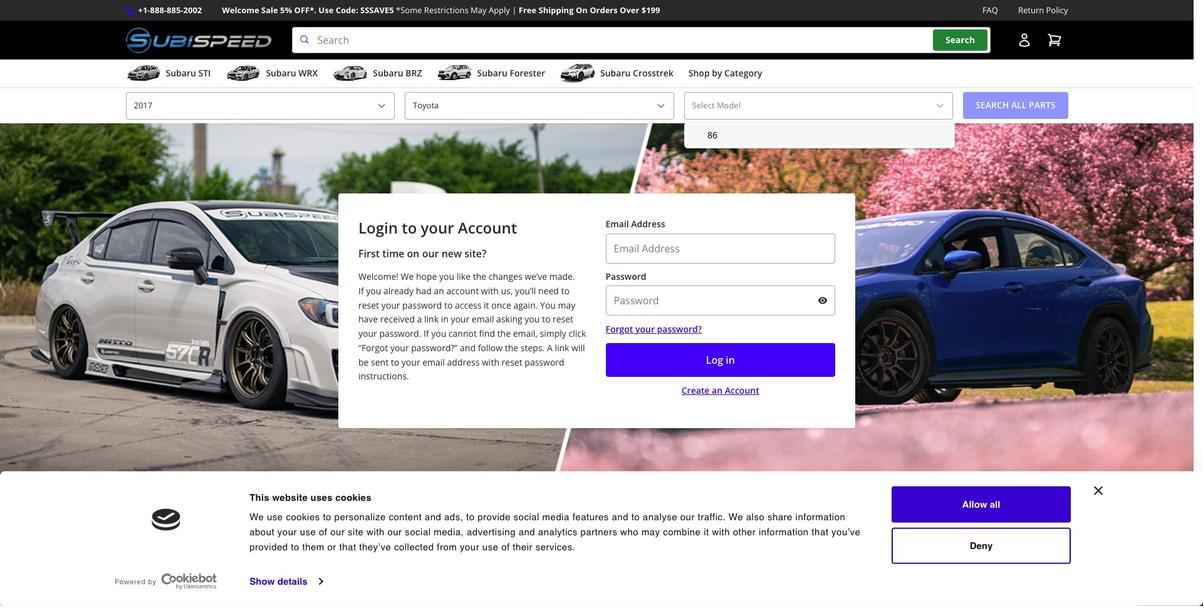 Task type: locate. For each thing, give the bounding box(es) containing it.
to up may at the left of page
[[561, 285, 570, 297]]

other
[[226, 578, 249, 590]]

in right log
[[726, 354, 735, 367]]

to down you
[[542, 314, 551, 326]]

to right sent
[[391, 356, 400, 368]]

1 vertical spatial time
[[287, 564, 305, 576]]

password?
[[657, 324, 702, 335]]

the down email,
[[505, 342, 519, 354]]

first time on our new site?
[[359, 247, 487, 261]]

view
[[917, 564, 935, 576]]

if up password?"
[[424, 328, 429, 340]]

password down a
[[525, 356, 565, 368]]

return policy
[[1019, 4, 1069, 16]]

with up "it"
[[481, 285, 499, 297]]

1 vertical spatial reset
[[553, 314, 574, 326]]

0 vertical spatial shipping
[[539, 4, 574, 16]]

1 horizontal spatial free
[[519, 4, 537, 16]]

1 vertical spatial with
[[482, 356, 500, 368]]

time inside exclusive rewards get exclusive offers and rewards every time you shop! plus, explore other ways to earn
[[287, 564, 305, 576]]

0 horizontal spatial time
[[287, 564, 305, 576]]

an right had
[[434, 285, 444, 297]]

password down had
[[403, 299, 442, 311]]

time up earn at the bottom left
[[287, 564, 305, 576]]

password?"
[[411, 342, 458, 354]]

0 vertical spatial in
[[441, 314, 449, 326]]

+1-888-885-2002
[[138, 4, 202, 16]]

the down the asking
[[498, 328, 511, 340]]

email
[[472, 314, 494, 326], [423, 356, 445, 368]]

a
[[417, 314, 422, 326]]

all
[[937, 564, 947, 576]]

in right a
[[441, 314, 449, 326]]

0 vertical spatial the
[[473, 271, 487, 283]]

1 vertical spatial free
[[440, 546, 461, 560]]

0 horizontal spatial and
[[209, 564, 225, 576]]

reset
[[359, 299, 379, 311], [553, 314, 574, 326], [502, 356, 523, 368]]

0 horizontal spatial in
[[441, 314, 449, 326]]

time left on
[[383, 247, 405, 261]]

0 vertical spatial email
[[472, 314, 494, 326]]

0 vertical spatial an
[[434, 285, 444, 297]]

you inside exclusive rewards get exclusive offers and rewards every time you shop! plus, explore other ways to earn
[[308, 564, 323, 576]]

|
[[512, 4, 517, 16]]

Password password field
[[606, 286, 836, 316]]

and inside exclusive rewards get exclusive offers and rewards every time you shop! plus, explore other ways to earn
[[209, 564, 225, 576]]

1 horizontal spatial an
[[712, 385, 723, 397]]

apply
[[489, 4, 510, 16]]

1 horizontal spatial shipping
[[539, 4, 574, 16]]

2 vertical spatial reset
[[502, 356, 523, 368]]

welcome sale 5% off*. use code: sssave5
[[222, 4, 394, 16]]

forgot your password? link
[[606, 324, 836, 336]]

if down 'welcome!'
[[359, 285, 364, 297]]

0 vertical spatial if
[[359, 285, 364, 297]]

0 horizontal spatial password
[[403, 299, 442, 311]]

0 vertical spatial link
[[424, 314, 439, 326]]

return policy link
[[1019, 4, 1069, 17]]

we've
[[525, 271, 547, 283]]

the right like
[[473, 271, 487, 283]]

1 horizontal spatial and
[[460, 342, 476, 354]]

1 horizontal spatial if
[[424, 328, 429, 340]]

1 vertical spatial in
[[726, 354, 735, 367]]

a
[[547, 342, 553, 354]]

1 vertical spatial link
[[555, 342, 570, 354]]

free shipping
[[440, 546, 506, 560]]

1 horizontal spatial time
[[383, 247, 405, 261]]

your up our
[[421, 218, 454, 238]]

1 horizontal spatial link
[[555, 342, 570, 354]]

time
[[383, 247, 405, 261], [287, 564, 305, 576]]

logo - opens in a new window image
[[115, 574, 217, 591]]

0 vertical spatial password
[[403, 299, 442, 311]]

if
[[359, 285, 364, 297], [424, 328, 429, 340]]

exclusive
[[143, 564, 181, 576]]

you up password?"
[[431, 328, 447, 340]]

your
[[421, 218, 454, 238], [382, 299, 400, 311], [451, 314, 470, 326], [636, 324, 655, 335], [359, 328, 377, 340], [391, 342, 409, 354], [402, 356, 420, 368]]

1 vertical spatial password
[[525, 356, 565, 368]]

be
[[359, 356, 369, 368]]

1 vertical spatial if
[[424, 328, 429, 340]]

on
[[576, 4, 588, 16]]

link
[[424, 314, 439, 326], [555, 342, 570, 354]]

you right every
[[308, 564, 323, 576]]

in
[[441, 314, 449, 326], [726, 354, 735, 367]]

0 horizontal spatial shipping
[[464, 546, 506, 560]]

0 horizontal spatial email
[[423, 356, 445, 368]]

hub
[[1049, 564, 1065, 576]]

your right forgot
[[636, 324, 655, 335]]

steps.
[[521, 342, 545, 354]]

to inside exclusive rewards get exclusive offers and rewards every time you shop! plus, explore other ways to earn
[[273, 578, 282, 590]]

with down follow
[[482, 356, 500, 368]]

0 horizontal spatial an
[[434, 285, 444, 297]]

account down log in 'button' at the bottom right of the page
[[725, 385, 760, 397]]

2 horizontal spatial reset
[[553, 314, 574, 326]]

one
[[1000, 564, 1016, 576]]

your down have
[[359, 328, 377, 340]]

2 horizontal spatial and
[[899, 564, 914, 576]]

and inside all in one place track and view all orders from one central hub
[[899, 564, 914, 576]]

and left view
[[899, 564, 914, 576]]

already
[[384, 285, 414, 297]]

0 horizontal spatial link
[[424, 314, 439, 326]]

reset down steps.
[[502, 356, 523, 368]]

+1-888-885-2002 link
[[138, 4, 202, 17]]

+1-
[[138, 4, 150, 16]]

1 vertical spatial account
[[725, 385, 760, 397]]

account up site?
[[458, 218, 517, 238]]

faq link
[[983, 4, 999, 17]]

to
[[402, 218, 417, 238], [561, 285, 570, 297], [445, 299, 453, 311], [542, 314, 551, 326], [391, 356, 400, 368], [273, 578, 282, 590]]

code:
[[336, 4, 358, 16]]

0 horizontal spatial reset
[[359, 299, 379, 311]]

asking
[[497, 314, 523, 326]]

password
[[403, 299, 442, 311], [525, 356, 565, 368]]

rewards
[[227, 564, 260, 576]]

log in button
[[606, 344, 836, 378]]

1 vertical spatial shipping
[[464, 546, 506, 560]]

1 horizontal spatial in
[[726, 354, 735, 367]]

1 horizontal spatial email
[[472, 314, 494, 326]]

you down 'welcome!'
[[366, 285, 381, 297]]

you left like
[[440, 271, 455, 283]]

the
[[473, 271, 487, 283], [498, 328, 511, 340], [505, 342, 519, 354]]

email address
[[606, 218, 666, 230]]

2002
[[183, 4, 202, 16]]

login
[[359, 218, 398, 238]]

you down again.
[[525, 314, 540, 326]]

*some restrictions may apply | free shipping on orders over $199
[[396, 4, 661, 16]]

888-
[[150, 4, 167, 16]]

and up address
[[460, 342, 476, 354]]

email down password?"
[[423, 356, 445, 368]]

0 horizontal spatial account
[[458, 218, 517, 238]]

Email Address text field
[[606, 234, 836, 264]]

may
[[558, 299, 576, 311]]

reset down may at the left of page
[[553, 314, 574, 326]]

click
[[569, 328, 586, 340]]

and up explore
[[209, 564, 225, 576]]

email down "it"
[[472, 314, 494, 326]]

2 vertical spatial the
[[505, 342, 519, 354]]

and for exclusive rewards
[[209, 564, 225, 576]]

orders
[[949, 564, 976, 576]]

use
[[319, 4, 334, 16]]

0 horizontal spatial if
[[359, 285, 364, 297]]

restrictions
[[424, 4, 469, 16]]

follow
[[478, 342, 503, 354]]

an right create
[[712, 385, 723, 397]]

and
[[460, 342, 476, 354], [209, 564, 225, 576], [899, 564, 914, 576]]

like
[[457, 271, 471, 283]]

to down every
[[273, 578, 282, 590]]

0 vertical spatial time
[[383, 247, 405, 261]]

1 vertical spatial email
[[423, 356, 445, 368]]

reset up have
[[359, 299, 379, 311]]

1 horizontal spatial password
[[525, 356, 565, 368]]

email,
[[513, 328, 538, 340]]

0 horizontal spatial free
[[440, 546, 461, 560]]

$199
[[642, 4, 661, 16]]

with
[[481, 285, 499, 297], [482, 356, 500, 368]]



Task type: describe. For each thing, give the bounding box(es) containing it.
create
[[682, 385, 710, 397]]

place
[[982, 546, 1007, 560]]

0 vertical spatial with
[[481, 285, 499, 297]]

cannot
[[449, 328, 477, 340]]

access
[[455, 299, 482, 311]]

forgot your password? log in
[[606, 324, 735, 367]]

and inside welcome! we hope you like the changes we've made. if you already had an account with us, you'll need to reset your password to access it once again. you may have received a link in your email asking you to reset your password. if you cannot find the email, simply click "forgot your password?" and follow the steps. a link will be sent to your email address with reset password instructions.
[[460, 342, 476, 354]]

site?
[[465, 247, 487, 261]]

0 vertical spatial account
[[458, 218, 517, 238]]

earn
[[284, 578, 303, 590]]

in inside welcome! we hope you like the changes we've made. if you already had an account with us, you'll need to reset your password to access it once again. you may have received a link in your email asking you to reset your password. if you cannot find the email, simply click "forgot your password?" and follow the steps. a link will be sent to your email address with reset password instructions.
[[441, 314, 449, 326]]

hope
[[416, 271, 437, 283]]

once
[[492, 299, 512, 311]]

again.
[[514, 299, 538, 311]]

need
[[539, 285, 559, 297]]

address
[[631, 218, 666, 230]]

86 group
[[688, 125, 952, 145]]

1 vertical spatial an
[[712, 385, 723, 397]]

address
[[447, 356, 480, 368]]

one
[[959, 546, 979, 560]]

to left 'access'
[[445, 299, 453, 311]]

sale
[[261, 4, 278, 16]]

to up on
[[402, 218, 417, 238]]

your down password?"
[[402, 356, 420, 368]]

changes
[[489, 271, 523, 283]]

us,
[[501, 285, 513, 297]]

your down password.
[[391, 342, 409, 354]]

all
[[932, 546, 944, 560]]

in
[[947, 546, 956, 560]]

will
[[572, 342, 585, 354]]

in inside forgot your password? log in
[[726, 354, 735, 367]]

you'll
[[515, 285, 536, 297]]

instructions.
[[359, 371, 409, 383]]

search button
[[934, 30, 988, 51]]

welcome! we hope you like the changes we've made. if you already had an account with us, you'll need to reset your password to access it once again. you may have received a link in your email asking you to reset your password. if you cannot find the email, simply click "forgot your password?" and follow the steps. a link will be sent to your email address with reset password instructions.
[[359, 271, 586, 383]]

track
[[874, 564, 896, 576]]

create an account
[[682, 385, 760, 397]]

0 vertical spatial free
[[519, 4, 537, 16]]

our
[[422, 247, 439, 261]]

log
[[706, 354, 724, 367]]

over
[[620, 4, 640, 16]]

your inside forgot your password? log in
[[636, 324, 655, 335]]

search input field
[[292, 27, 991, 53]]

get
[[127, 564, 141, 576]]

email
[[606, 218, 629, 230]]

return
[[1019, 4, 1045, 16]]

rewards
[[227, 546, 269, 560]]

0 vertical spatial reset
[[359, 299, 379, 311]]

every
[[263, 564, 285, 576]]

forgot
[[606, 324, 633, 335]]

it
[[484, 299, 489, 311]]

exclusive rewards get exclusive offers and rewards every time you shop! plus, explore other ways to earn
[[127, 546, 323, 590]]

5%
[[280, 4, 292, 16]]

we
[[401, 271, 414, 283]]

search
[[946, 34, 976, 46]]

faq
[[983, 4, 999, 16]]

1 horizontal spatial reset
[[502, 356, 523, 368]]

1 vertical spatial the
[[498, 328, 511, 340]]

*some
[[396, 4, 422, 16]]

from
[[978, 564, 998, 576]]

create an account link
[[682, 385, 760, 398]]

ways
[[251, 578, 271, 590]]

all in one place track and view all orders from one central hub
[[874, 546, 1065, 576]]

your up cannot
[[451, 314, 470, 326]]

sent
[[371, 356, 389, 368]]

account
[[447, 285, 479, 297]]

1 horizontal spatial account
[[725, 385, 760, 397]]

885-
[[167, 4, 183, 16]]

new
[[442, 247, 462, 261]]

orders
[[590, 4, 618, 16]]

had
[[416, 285, 432, 297]]

off*.
[[294, 4, 317, 16]]

an inside welcome! we hope you like the changes we've made. if you already had an account with us, you'll need to reset your password to access it once again. you may have received a link in your email asking you to reset your password. if you cannot find the email, simply click "forgot your password?" and follow the steps. a link will be sent to your email address with reset password instructions.
[[434, 285, 444, 297]]

may
[[471, 4, 487, 16]]

policy
[[1047, 4, 1069, 16]]

find
[[479, 328, 495, 340]]

you
[[540, 299, 556, 311]]

"forgot
[[359, 342, 388, 354]]

plus,
[[171, 578, 191, 590]]

made.
[[550, 271, 575, 283]]

86
[[708, 129, 718, 141]]

and for all in one place
[[899, 564, 914, 576]]

welcome
[[222, 4, 259, 16]]

your up the received
[[382, 299, 400, 311]]

exclusive
[[181, 546, 225, 560]]

sssave5
[[361, 4, 394, 16]]

powered by cookiebot link
[[111, 573, 221, 592]]

simply
[[540, 328, 567, 340]]

shop!
[[147, 578, 169, 590]]

have
[[359, 314, 378, 326]]

received
[[380, 314, 415, 326]]



Task type: vqa. For each thing, say whether or not it's contained in the screenshot.
- in the gram lights rays gram lights 57cr gun blue ii 18x9.5 +38mm 5x100 (single wheel) - 2013-2023 subaru brz / scion fr-s / toyota gr86 / 2014-2018 subaru forester
no



